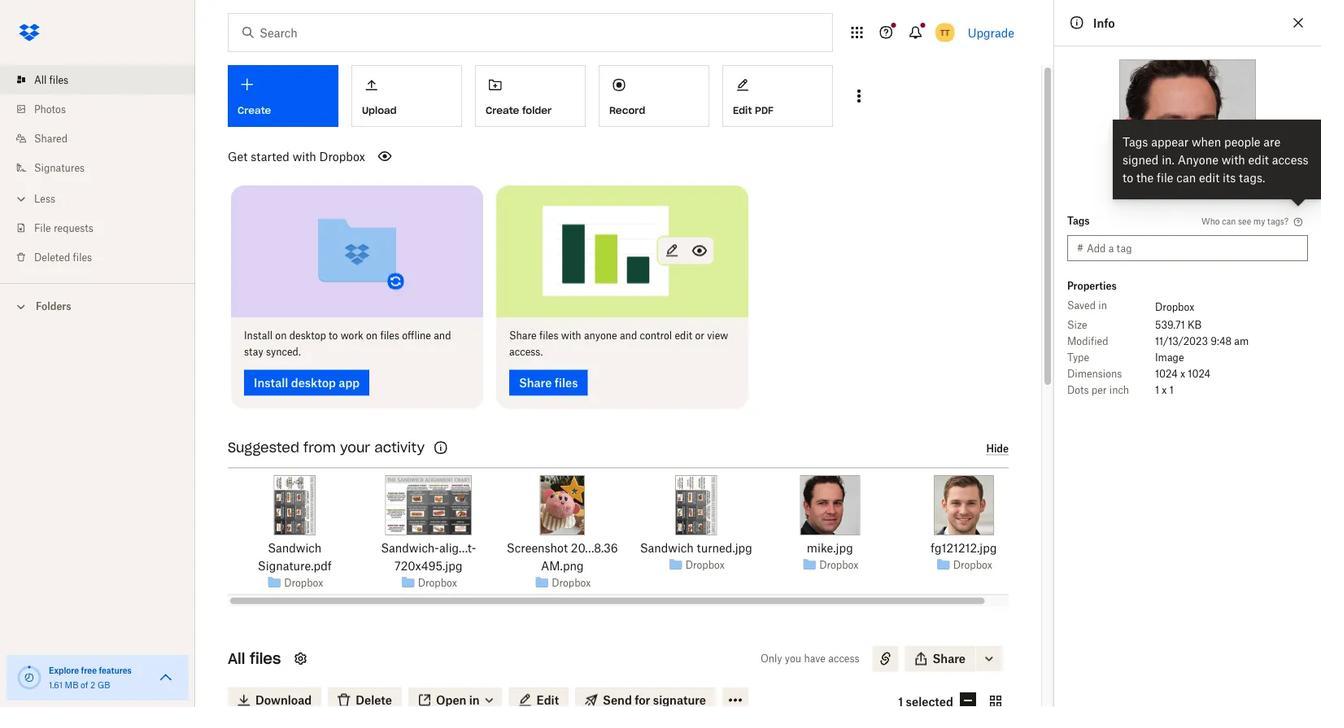 Task type: vqa. For each thing, say whether or not it's contained in the screenshot.
Sharing
no



Task type: locate. For each thing, give the bounding box(es) containing it.
share
[[510, 330, 537, 342], [519, 376, 552, 390], [933, 652, 966, 666]]

2 on from the left
[[366, 330, 378, 342]]

1 horizontal spatial create
[[486, 104, 520, 117]]

all files inside list item
[[34, 74, 68, 86]]

files up photos
[[49, 74, 68, 86]]

control
[[640, 330, 673, 342]]

dropbox down fg121212.jpg link
[[954, 559, 993, 571]]

x for 1024
[[1181, 368, 1186, 380]]

create inside create folder button
[[486, 104, 520, 117]]

2 horizontal spatial with
[[1222, 153, 1246, 166]]

0 horizontal spatial all files
[[34, 74, 68, 86]]

files inside install on desktop to work on files offline and stay synced.
[[380, 330, 400, 342]]

image
[[1156, 351, 1185, 363]]

sandwich-alig…t- 720x495.jpg
[[381, 541, 476, 572]]

dots
[[1068, 384, 1090, 396]]

with inside "tags appear when people are signed in. anyone with edit access to the file can edit its tags."
[[1222, 153, 1246, 166]]

1 vertical spatial install
[[254, 376, 288, 390]]

tags
[[1123, 135, 1149, 149], [1068, 214, 1091, 227]]

tags up #
[[1068, 214, 1091, 227]]

1 horizontal spatial on
[[366, 330, 378, 342]]

tags for tags appear when people are signed in. anyone with edit access to the file can edit its tags.
[[1123, 135, 1149, 149]]

to inside "tags appear when people are signed in. anyone with edit access to the file can edit its tags."
[[1123, 171, 1134, 184]]

x for 1
[[1163, 384, 1168, 396]]

files right deleted
[[73, 251, 92, 263]]

can
[[1177, 171, 1197, 184], [1223, 216, 1237, 226]]

and left the control
[[620, 330, 638, 342]]

all files list item
[[0, 65, 195, 94]]

/screenshot 2023-08-18 at 9.48.36 am.png image
[[540, 475, 585, 535]]

dropbox link down mike.jpg
[[820, 557, 859, 573]]

turned.jpg
[[697, 541, 753, 554]]

all left the folder settings icon
[[228, 650, 245, 668]]

can inside "tags appear when people are signed in. anyone with edit access to the file can edit its tags."
[[1177, 171, 1197, 184]]

access right have
[[829, 653, 860, 665]]

close right sidebar image
[[1289, 13, 1309, 33]]

0 vertical spatial edit
[[1249, 153, 1270, 166]]

1.61
[[49, 680, 63, 690]]

dropbox down 720x495.jpg
[[418, 577, 457, 589]]

can right file
[[1177, 171, 1197, 184]]

dropbox down mike.jpg
[[820, 559, 859, 571]]

/fg121212.jpg image
[[934, 475, 995, 535]]

and inside install on desktop to work on files offline and stay synced.
[[434, 330, 451, 342]]

files inside list item
[[49, 74, 68, 86]]

share for share files
[[519, 376, 552, 390]]

20…8.36
[[571, 541, 618, 554]]

and right offline
[[434, 330, 451, 342]]

0 horizontal spatial 1
[[1156, 384, 1160, 396]]

1 horizontal spatial edit
[[1200, 171, 1220, 184]]

1 horizontal spatial access
[[1273, 153, 1309, 166]]

synced.
[[266, 346, 301, 358]]

desktop left app
[[291, 376, 336, 390]]

1 x 1
[[1156, 384, 1174, 396]]

1 vertical spatial all files
[[228, 650, 281, 668]]

to left work
[[329, 330, 338, 342]]

1 vertical spatial to
[[329, 330, 338, 342]]

folder
[[523, 104, 552, 117]]

with right "started" on the top
[[293, 149, 316, 163]]

0 vertical spatial can
[[1177, 171, 1197, 184]]

1 horizontal spatial sandwich
[[640, 541, 694, 554]]

0 horizontal spatial on
[[275, 330, 287, 342]]

1 sandwich from the left
[[268, 541, 322, 554]]

0 vertical spatial to
[[1123, 171, 1134, 184]]

0 horizontal spatial can
[[1177, 171, 1197, 184]]

1024 up 1 x 1
[[1156, 368, 1179, 380]]

1 horizontal spatial 1024
[[1189, 368, 1211, 380]]

1 vertical spatial /mike.jpg image
[[800, 475, 861, 535]]

sandwich up the signature.pdf
[[268, 541, 322, 554]]

with left anyone at the left top
[[561, 330, 582, 342]]

tags up the signed
[[1123, 135, 1149, 149]]

files
[[49, 74, 68, 86], [73, 251, 92, 263], [380, 330, 400, 342], [540, 330, 559, 342], [555, 376, 578, 390], [250, 650, 281, 668]]

1 vertical spatial access
[[829, 653, 860, 665]]

dropbox link down the signature.pdf
[[284, 575, 323, 591]]

1 horizontal spatial all files
[[228, 650, 281, 668]]

dropbox link for screenshot 20…8.36 am.png
[[552, 575, 591, 591]]

dropbox image
[[13, 16, 46, 49]]

install down synced. on the left of page
[[254, 376, 288, 390]]

on right work
[[366, 330, 378, 342]]

1 horizontal spatial with
[[561, 330, 582, 342]]

dropbox link
[[686, 557, 725, 573], [820, 557, 859, 573], [954, 557, 993, 573], [284, 575, 323, 591], [418, 575, 457, 591], [552, 575, 591, 591]]

dropbox link for sandwich turned.jpg
[[686, 557, 725, 573]]

saved
[[1068, 299, 1097, 311]]

0 vertical spatial access
[[1273, 153, 1309, 166]]

1 horizontal spatial x
[[1181, 368, 1186, 380]]

install on desktop to work on files offline and stay synced.
[[244, 330, 451, 358]]

on
[[275, 330, 287, 342], [366, 330, 378, 342]]

1 horizontal spatial tags
[[1123, 135, 1149, 149]]

0 vertical spatial all
[[34, 74, 47, 86]]

dropbox link down 720x495.jpg
[[418, 575, 457, 591]]

files left offline
[[380, 330, 400, 342]]

desktop inside button
[[291, 376, 336, 390]]

dropbox for fg121212.jpg
[[954, 559, 993, 571]]

get
[[228, 149, 248, 163]]

install inside button
[[254, 376, 288, 390]]

#
[[1078, 242, 1084, 254]]

2 sandwich from the left
[[640, 541, 694, 554]]

files up the access. on the left of page
[[540, 330, 559, 342]]

x down 1024 x 1024
[[1163, 384, 1168, 396]]

1 1024 from the left
[[1156, 368, 1179, 380]]

dropbox link down sandwich turned.jpg link
[[686, 557, 725, 573]]

dropbox link for mike.jpg
[[820, 557, 859, 573]]

with inside share files with anyone and control edit or view access.
[[561, 330, 582, 342]]

edit left or at the top right of the page
[[675, 330, 693, 342]]

type
[[1068, 351, 1090, 363]]

files inside share files with anyone and control edit or view access.
[[540, 330, 559, 342]]

/mike.jpg image
[[1120, 59, 1257, 196], [800, 475, 861, 535]]

0 horizontal spatial /mike.jpg image
[[800, 475, 861, 535]]

signatures
[[34, 162, 85, 174]]

0 horizontal spatial edit
[[675, 330, 693, 342]]

539.71
[[1156, 319, 1186, 331]]

2 vertical spatial edit
[[675, 330, 693, 342]]

edit left its
[[1200, 171, 1220, 184]]

files down share files with anyone and control edit or view access.
[[555, 376, 578, 390]]

shared link
[[13, 124, 195, 153]]

view
[[708, 330, 729, 342]]

dropbox down the signature.pdf
[[284, 577, 323, 589]]

1 vertical spatial x
[[1163, 384, 1168, 396]]

1 vertical spatial all
[[228, 650, 245, 668]]

share for share files with anyone and control edit or view access.
[[510, 330, 537, 342]]

pdf
[[756, 104, 774, 117]]

with up its
[[1222, 153, 1246, 166]]

2 and from the left
[[620, 330, 638, 342]]

sandwich signature.pdf link
[[236, 539, 354, 574]]

sandwich down /sandwich turned.jpg image
[[640, 541, 694, 554]]

people
[[1225, 135, 1261, 149]]

1024 down 11/13/2023 9:48 am
[[1189, 368, 1211, 380]]

tt button
[[933, 20, 959, 46]]

1
[[1156, 384, 1160, 396], [1170, 384, 1174, 396]]

upgrade link
[[968, 26, 1015, 39]]

0 vertical spatial share
[[510, 330, 537, 342]]

dropbox link down fg121212.jpg link
[[954, 557, 993, 573]]

install up "stay"
[[244, 330, 273, 342]]

0 vertical spatial desktop
[[290, 330, 326, 342]]

sandwich for sandwich signature.pdf
[[268, 541, 322, 554]]

create up "started" on the top
[[238, 104, 271, 117]]

dimensions
[[1068, 368, 1123, 380]]

0 horizontal spatial with
[[293, 149, 316, 163]]

all up photos
[[34, 74, 47, 86]]

free
[[81, 665, 97, 676]]

list
[[0, 55, 195, 283]]

all files left the folder settings icon
[[228, 650, 281, 668]]

desktop up synced. on the left of page
[[290, 330, 326, 342]]

dropbox down sandwich turned.jpg link
[[686, 559, 725, 571]]

fg121212.jpg
[[931, 541, 998, 554]]

1 vertical spatial share
[[519, 376, 552, 390]]

in
[[1099, 299, 1108, 311]]

you
[[785, 653, 802, 665]]

create for create folder
[[486, 104, 520, 117]]

files left the folder settings icon
[[250, 650, 281, 668]]

1 horizontal spatial all
[[228, 650, 245, 668]]

all files
[[34, 74, 68, 86], [228, 650, 281, 668]]

when
[[1192, 135, 1222, 149]]

1 vertical spatial tags
[[1068, 214, 1091, 227]]

all files up photos
[[34, 74, 68, 86]]

access inside "tags appear when people are signed in. anyone with edit access to the file can edit its tags."
[[1273, 153, 1309, 166]]

fg121212.jpg link
[[931, 539, 998, 556]]

access down are
[[1273, 153, 1309, 166]]

desktop
[[290, 330, 326, 342], [291, 376, 336, 390]]

1 and from the left
[[434, 330, 451, 342]]

sandwich turned.jpg
[[640, 541, 753, 554]]

quota usage element
[[16, 665, 42, 691]]

explore
[[49, 665, 79, 676]]

all files link
[[13, 65, 195, 94]]

upgrade
[[968, 26, 1015, 39]]

Search in folder "Dropbox" text field
[[260, 24, 799, 42]]

tt
[[941, 27, 951, 37]]

can left see
[[1223, 216, 1237, 226]]

1 horizontal spatial and
[[620, 330, 638, 342]]

0 vertical spatial tags
[[1123, 135, 1149, 149]]

dropbox down am.png
[[552, 577, 591, 589]]

to left the at the right
[[1123, 171, 1134, 184]]

folders
[[36, 300, 71, 313]]

edit up tags.
[[1249, 153, 1270, 166]]

0 horizontal spatial x
[[1163, 384, 1168, 396]]

0 vertical spatial /mike.jpg image
[[1120, 59, 1257, 196]]

x
[[1181, 368, 1186, 380], [1163, 384, 1168, 396]]

create left folder
[[486, 104, 520, 117]]

share inside share files with anyone and control edit or view access.
[[510, 330, 537, 342]]

0 horizontal spatial to
[[329, 330, 338, 342]]

1 vertical spatial desktop
[[291, 376, 336, 390]]

list containing all files
[[0, 55, 195, 283]]

of
[[81, 680, 88, 690]]

0 horizontal spatial access
[[829, 653, 860, 665]]

0 vertical spatial all files
[[34, 74, 68, 86]]

0 horizontal spatial sandwich
[[268, 541, 322, 554]]

with for get started with dropbox
[[293, 149, 316, 163]]

install
[[244, 330, 273, 342], [254, 376, 288, 390]]

0 horizontal spatial and
[[434, 330, 451, 342]]

1024
[[1156, 368, 1179, 380], [1189, 368, 1211, 380]]

x down image
[[1181, 368, 1186, 380]]

1 horizontal spatial 1
[[1170, 384, 1174, 396]]

0 horizontal spatial all
[[34, 74, 47, 86]]

sandwich inside 'sandwich signature.pdf'
[[268, 541, 322, 554]]

are
[[1264, 135, 1281, 149]]

1 horizontal spatial can
[[1223, 216, 1237, 226]]

screenshot
[[507, 541, 568, 554]]

install inside install on desktop to work on files offline and stay synced.
[[244, 330, 273, 342]]

1 1 from the left
[[1156, 384, 1160, 396]]

get started with dropbox
[[228, 149, 365, 163]]

tags inside "tags appear when people are signed in. anyone with edit access to the file can edit its tags."
[[1123, 135, 1149, 149]]

create inside create popup button
[[238, 104, 271, 117]]

0 horizontal spatial tags
[[1068, 214, 1091, 227]]

720x495.jpg
[[395, 558, 463, 572]]

edit inside share files with anyone and control edit or view access.
[[675, 330, 693, 342]]

screenshot 20…8.36 am.png
[[507, 541, 618, 572]]

0 horizontal spatial 1024
[[1156, 368, 1179, 380]]

less image
[[13, 191, 29, 207]]

1 horizontal spatial to
[[1123, 171, 1134, 184]]

dropbox link down am.png
[[552, 575, 591, 591]]

the
[[1137, 171, 1155, 184]]

2 horizontal spatial edit
[[1249, 153, 1270, 166]]

explore free features 1.61 mb of 2 gb
[[49, 665, 132, 690]]

/sandwich alignment chart 720x495.jpg image
[[385, 475, 472, 535]]

kb
[[1188, 319, 1203, 331]]

folder settings image
[[291, 649, 310, 669]]

upload
[[362, 104, 397, 117]]

to
[[1123, 171, 1134, 184], [329, 330, 338, 342]]

on up synced. on the left of page
[[275, 330, 287, 342]]

0 vertical spatial x
[[1181, 368, 1186, 380]]

its
[[1224, 171, 1237, 184]]

create
[[486, 104, 520, 117], [238, 104, 271, 117]]

signature.pdf
[[258, 558, 332, 572]]

0 vertical spatial install
[[244, 330, 273, 342]]

0 horizontal spatial create
[[238, 104, 271, 117]]

/sandwich turned.jpg image
[[676, 475, 718, 535]]

who can see my tags?
[[1202, 216, 1289, 226]]

sandwich-
[[381, 541, 440, 554]]



Task type: describe. For each thing, give the bounding box(es) containing it.
sandwich signature.pdf
[[258, 541, 332, 572]]

files inside button
[[555, 376, 578, 390]]

edit pdf
[[733, 104, 774, 117]]

mb
[[65, 680, 78, 690]]

offline
[[402, 330, 431, 342]]

in.
[[1163, 153, 1175, 166]]

am.png
[[541, 558, 584, 572]]

file
[[34, 222, 51, 234]]

suggested
[[228, 440, 300, 456]]

with for share files with anyone and control edit or view access.
[[561, 330, 582, 342]]

gb
[[98, 680, 110, 690]]

desktop inside install on desktop to work on files offline and stay synced.
[[290, 330, 326, 342]]

dropbox for sandwich-alig…t- 720x495.jpg
[[418, 577, 457, 589]]

mike.jpg
[[807, 541, 854, 554]]

2 vertical spatial share
[[933, 652, 966, 666]]

and inside share files with anyone and control edit or view access.
[[620, 330, 638, 342]]

file requests link
[[13, 213, 195, 243]]

install desktop app button
[[244, 370, 370, 396]]

or
[[696, 330, 705, 342]]

1 horizontal spatial /mike.jpg image
[[1120, 59, 1257, 196]]

dots per inch
[[1068, 384, 1130, 396]]

mike.jpg link
[[807, 539, 854, 556]]

app
[[339, 376, 360, 390]]

record button
[[599, 65, 710, 127]]

per
[[1092, 384, 1108, 396]]

tags appear when people are signed in. anyone with edit access to the file can edit its tags.
[[1123, 135, 1309, 184]]

2 1024 from the left
[[1189, 368, 1211, 380]]

11/13/2023
[[1156, 335, 1209, 347]]

deleted files
[[34, 251, 92, 263]]

activity
[[375, 440, 425, 456]]

share files
[[519, 376, 578, 390]]

deleted files link
[[13, 243, 195, 272]]

install for install on desktop to work on files offline and stay synced.
[[244, 330, 273, 342]]

file requests
[[34, 222, 93, 234]]

who can see my tags? image
[[1293, 216, 1306, 229]]

dropbox for screenshot 20…8.36 am.png
[[552, 577, 591, 589]]

work
[[341, 330, 364, 342]]

hide
[[987, 442, 1009, 455]]

dropbox link for sandwich signature.pdf
[[284, 575, 323, 591]]

9:48
[[1211, 335, 1233, 347]]

install desktop app
[[254, 376, 360, 390]]

photos link
[[13, 94, 195, 124]]

signed
[[1123, 153, 1159, 166]]

shared
[[34, 132, 68, 144]]

see
[[1239, 216, 1252, 226]]

features
[[99, 665, 132, 676]]

info
[[1094, 16, 1116, 30]]

dropbox for sandwich turned.jpg
[[686, 559, 725, 571]]

to inside install on desktop to work on files offline and stay synced.
[[329, 330, 338, 342]]

2 1 from the left
[[1170, 384, 1174, 396]]

dropbox link for sandwich-alig…t- 720x495.jpg
[[418, 575, 457, 591]]

folders button
[[0, 294, 195, 318]]

539.71 kb
[[1156, 319, 1203, 331]]

photos
[[34, 103, 66, 115]]

inch
[[1110, 384, 1130, 396]]

hide button
[[987, 442, 1009, 455]]

appear
[[1152, 135, 1189, 149]]

create button
[[228, 65, 339, 127]]

your
[[340, 440, 371, 456]]

dropbox for mike.jpg
[[820, 559, 859, 571]]

all inside list item
[[34, 74, 47, 86]]

signatures link
[[13, 153, 195, 182]]

record
[[610, 104, 646, 117]]

alig…t-
[[440, 541, 476, 554]]

sandwich turned.jpg link
[[640, 539, 753, 556]]

dropbox up 539.71 kb
[[1156, 301, 1195, 313]]

am
[[1235, 335, 1250, 347]]

anyone
[[584, 330, 618, 342]]

create folder button
[[475, 65, 586, 127]]

11/13/2023 9:48 am
[[1156, 335, 1250, 347]]

1 on from the left
[[275, 330, 287, 342]]

sandwich-alig…t- 720x495.jpg link
[[370, 539, 488, 574]]

saved in
[[1068, 299, 1108, 311]]

dropbox link for fg121212.jpg
[[954, 557, 993, 573]]

create folder
[[486, 104, 552, 117]]

share files button
[[510, 370, 588, 396]]

stay
[[244, 346, 263, 358]]

edit pdf button
[[723, 65, 834, 127]]

have
[[805, 653, 826, 665]]

properties
[[1068, 280, 1118, 292]]

/sandwich signature.pdf image
[[274, 475, 316, 535]]

Add a tag text field
[[1088, 239, 1299, 257]]

screenshot 20…8.36 am.png link
[[504, 539, 622, 574]]

from
[[304, 440, 336, 456]]

create for create
[[238, 104, 271, 117]]

sandwich for sandwich turned.jpg
[[640, 541, 694, 554]]

file
[[1158, 171, 1174, 184]]

anyone
[[1179, 153, 1219, 166]]

tags?
[[1268, 216, 1289, 226]]

tags.
[[1240, 171, 1266, 184]]

size
[[1068, 319, 1088, 331]]

dropbox for sandwich signature.pdf
[[284, 577, 323, 589]]

dropbox down upload
[[320, 149, 365, 163]]

modified
[[1068, 335, 1109, 347]]

only you have access
[[761, 653, 860, 665]]

suggested from your activity
[[228, 440, 425, 456]]

requests
[[54, 222, 93, 234]]

less
[[34, 193, 55, 205]]

tags for tags
[[1068, 214, 1091, 227]]

my
[[1254, 216, 1266, 226]]

access.
[[510, 346, 543, 358]]

only
[[761, 653, 783, 665]]

1 vertical spatial edit
[[1200, 171, 1220, 184]]

1 vertical spatial can
[[1223, 216, 1237, 226]]

install for install desktop app
[[254, 376, 288, 390]]

share files with anyone and control edit or view access.
[[510, 330, 729, 358]]



